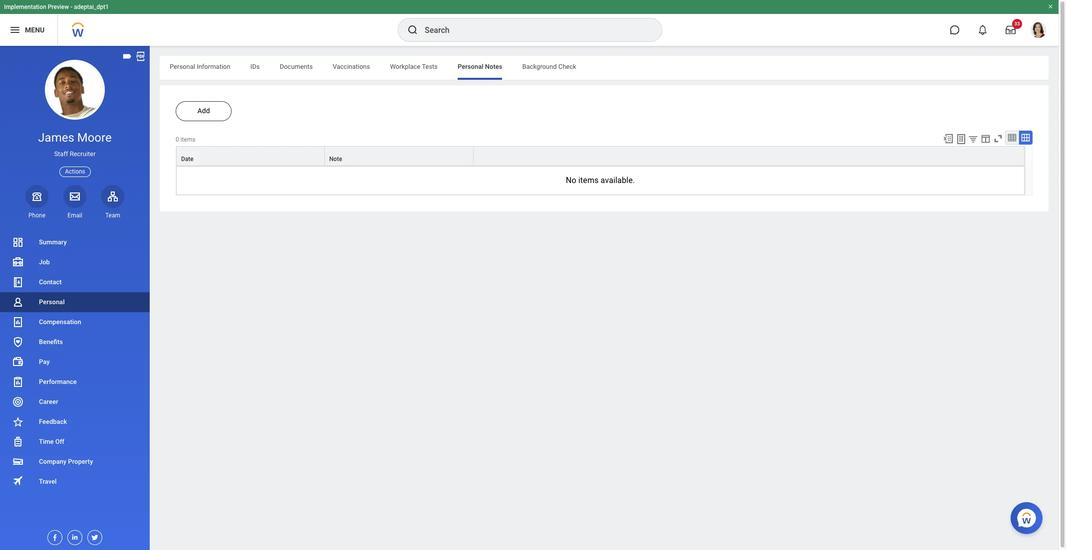 Task type: describe. For each thing, give the bounding box(es) containing it.
menu
[[25, 26, 45, 34]]

notifications large image
[[978, 25, 988, 35]]

personal notes
[[458, 63, 502, 70]]

actions
[[65, 168, 85, 175]]

Search Workday  search field
[[425, 19, 641, 41]]

implementation preview -   adeptai_dpt1
[[4, 3, 109, 10]]

time off link
[[0, 432, 150, 452]]

team james moore element
[[101, 212, 124, 220]]

personal for personal information
[[170, 63, 195, 70]]

pay image
[[12, 356, 24, 368]]

summary
[[39, 239, 67, 246]]

career link
[[0, 392, 150, 412]]

career
[[39, 398, 58, 406]]

note button
[[325, 147, 473, 166]]

career image
[[12, 396, 24, 408]]

export to excel image
[[943, 133, 954, 144]]

tag image
[[122, 51, 133, 62]]

time
[[39, 438, 54, 446]]

pay
[[39, 358, 50, 366]]

justify image
[[9, 24, 21, 36]]

workplace
[[390, 63, 421, 70]]

performance link
[[0, 372, 150, 392]]

pay link
[[0, 352, 150, 372]]

feedback image
[[12, 416, 24, 428]]

search image
[[407, 24, 419, 36]]

twitter image
[[88, 531, 99, 542]]

close environment banner image
[[1048, 3, 1054, 9]]

vaccinations
[[333, 63, 370, 70]]

company property
[[39, 458, 93, 466]]

preview
[[48, 3, 69, 10]]

staff recruiter
[[54, 150, 96, 158]]

table image
[[1007, 133, 1017, 143]]

contact link
[[0, 273, 150, 293]]

property
[[68, 458, 93, 466]]

inbox large image
[[1006, 25, 1016, 35]]

company
[[39, 458, 66, 466]]

information
[[197, 63, 230, 70]]

mail image
[[69, 191, 81, 203]]

compensation link
[[0, 312, 150, 332]]

travel image
[[12, 475, 24, 487]]

documents
[[280, 63, 313, 70]]

view team image
[[107, 191, 119, 203]]

ids
[[250, 63, 260, 70]]

tab list containing personal information
[[160, 56, 1049, 80]]

contact
[[39, 279, 62, 286]]

contact image
[[12, 277, 24, 289]]

click to view/edit grid preferences image
[[980, 133, 991, 144]]

background check
[[522, 63, 576, 70]]

-
[[70, 3, 72, 10]]

phone image
[[30, 191, 44, 203]]

33
[[1015, 21, 1020, 26]]

personal image
[[12, 297, 24, 308]]

personal inside personal link
[[39, 299, 65, 306]]

expand table image
[[1021, 133, 1031, 143]]

benefits link
[[0, 332, 150, 352]]

summary link
[[0, 233, 150, 253]]

workplace tests
[[390, 63, 438, 70]]

job link
[[0, 253, 150, 273]]

james moore
[[38, 131, 112, 145]]

personal information
[[170, 63, 230, 70]]

job image
[[12, 257, 24, 269]]

benefits
[[39, 338, 63, 346]]

check
[[558, 63, 576, 70]]

items for no
[[578, 176, 599, 185]]

date button
[[177, 147, 324, 166]]



Task type: vqa. For each thing, say whether or not it's contained in the screenshot.
Design Owner
no



Task type: locate. For each thing, give the bounding box(es) containing it.
no
[[566, 176, 576, 185]]

personal link
[[0, 293, 150, 312]]

1 horizontal spatial items
[[578, 176, 599, 185]]

feedback link
[[0, 412, 150, 432]]

team
[[105, 212, 120, 219]]

company property image
[[12, 456, 24, 468]]

row
[[176, 146, 1025, 166]]

off
[[55, 438, 64, 446]]

linkedin image
[[68, 531, 79, 542]]

0
[[176, 136, 179, 143]]

personal left information
[[170, 63, 195, 70]]

fullscreen image
[[993, 133, 1004, 144]]

phone button
[[25, 185, 48, 220]]

benefits image
[[12, 336, 24, 348]]

select to filter grid data image
[[968, 134, 979, 144]]

moore
[[77, 131, 112, 145]]

notes
[[485, 63, 502, 70]]

james
[[38, 131, 74, 145]]

items right 0
[[181, 136, 195, 143]]

summary image
[[12, 237, 24, 249]]

items for 0
[[181, 136, 195, 143]]

33 button
[[1000, 19, 1022, 41]]

phone james moore element
[[25, 212, 48, 220]]

1 vertical spatial items
[[578, 176, 599, 185]]

email james moore element
[[63, 212, 86, 220]]

add button
[[176, 101, 232, 121]]

facebook image
[[48, 531, 59, 542]]

personal for personal notes
[[458, 63, 483, 70]]

personal left notes
[[458, 63, 483, 70]]

job
[[39, 259, 50, 266]]

row containing date
[[176, 146, 1025, 166]]

company property link
[[0, 452, 150, 472]]

tests
[[422, 63, 438, 70]]

email button
[[63, 185, 86, 220]]

items right no
[[578, 176, 599, 185]]

performance image
[[12, 376, 24, 388]]

1 horizontal spatial personal
[[170, 63, 195, 70]]

staff
[[54, 150, 68, 158]]

implementation
[[4, 3, 46, 10]]

0 horizontal spatial items
[[181, 136, 195, 143]]

team link
[[101, 185, 124, 220]]

profile logan mcneil image
[[1031, 22, 1047, 40]]

performance
[[39, 378, 77, 386]]

0 horizontal spatial personal
[[39, 299, 65, 306]]

menu banner
[[0, 0, 1059, 46]]

menu button
[[0, 14, 58, 46]]

recruiter
[[70, 150, 96, 158]]

export to worksheets image
[[955, 133, 967, 145]]

view printable version (pdf) image
[[135, 51, 146, 62]]

travel link
[[0, 472, 150, 492]]

note
[[329, 156, 342, 163]]

list containing summary
[[0, 233, 150, 492]]

add
[[197, 107, 210, 115]]

time off
[[39, 438, 64, 446]]

travel
[[39, 478, 57, 486]]

time off image
[[12, 436, 24, 448]]

0 items
[[176, 136, 195, 143]]

no items available.
[[566, 176, 635, 185]]

available.
[[601, 176, 635, 185]]

actions button
[[60, 167, 91, 177]]

phone
[[28, 212, 45, 219]]

compensation image
[[12, 316, 24, 328]]

date
[[181, 156, 194, 163]]

email
[[67, 212, 82, 219]]

toolbar
[[938, 131, 1033, 146]]

personal
[[170, 63, 195, 70], [458, 63, 483, 70], [39, 299, 65, 306]]

items
[[181, 136, 195, 143], [578, 176, 599, 185]]

background
[[522, 63, 557, 70]]

list
[[0, 233, 150, 492]]

feedback
[[39, 418, 67, 426]]

0 vertical spatial items
[[181, 136, 195, 143]]

tab list
[[160, 56, 1049, 80]]

2 horizontal spatial personal
[[458, 63, 483, 70]]

personal down contact
[[39, 299, 65, 306]]

navigation pane region
[[0, 46, 150, 551]]

compensation
[[39, 318, 81, 326]]

adeptai_dpt1
[[74, 3, 109, 10]]



